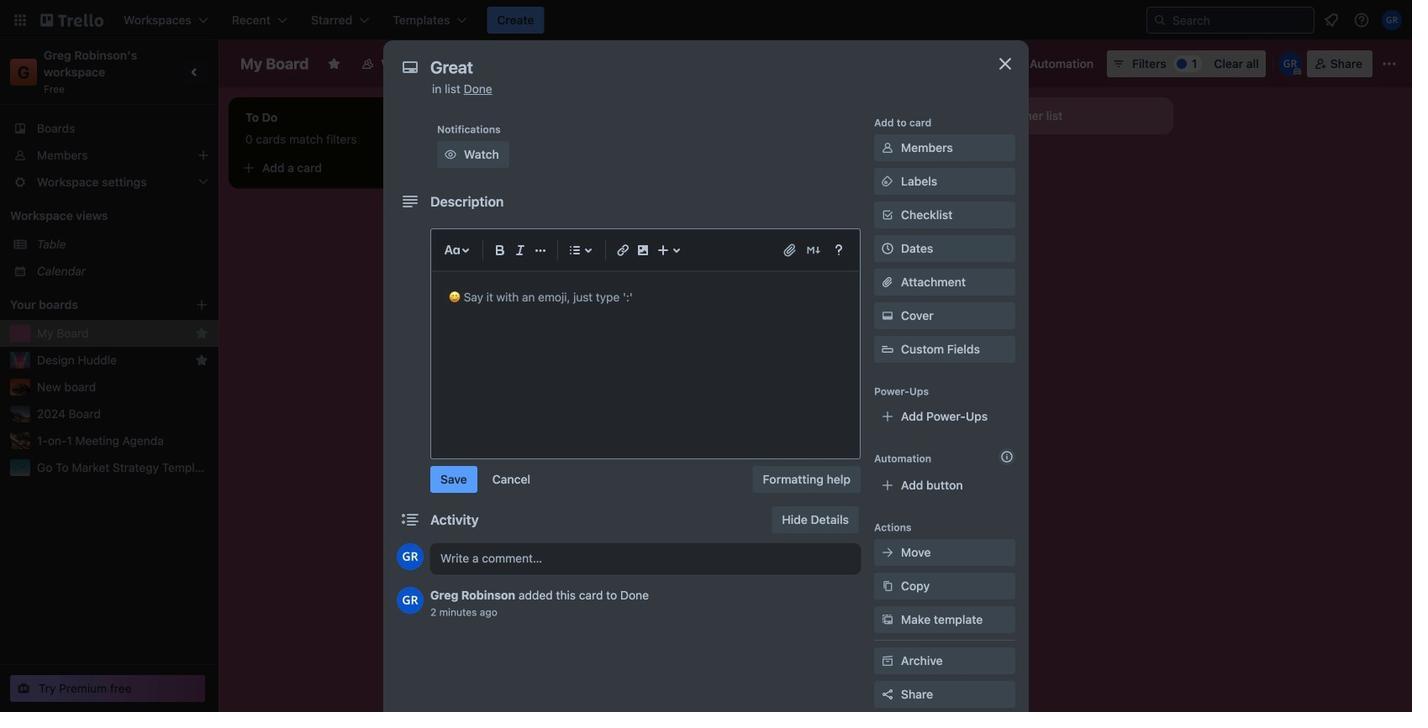 Task type: locate. For each thing, give the bounding box(es) containing it.
0 vertical spatial sm image
[[879, 173, 896, 190]]

show menu image
[[1381, 55, 1398, 72]]

1 sm image from the top
[[879, 173, 896, 190]]

0 vertical spatial greg robinson (gregrobinson96) image
[[1278, 52, 1302, 76]]

0 vertical spatial starred icon image
[[195, 327, 208, 340]]

view markdown image
[[805, 242, 822, 259]]

0 notifications image
[[1321, 10, 1342, 30]]

1 horizontal spatial greg robinson (gregrobinson96) image
[[1382, 10, 1402, 30]]

Main content area, start typing to enter text. text field
[[449, 287, 842, 308]]

1 horizontal spatial create from template… image
[[908, 200, 921, 214]]

star or unstar board image
[[327, 57, 341, 71]]

0 vertical spatial greg robinson (gregrobinson96) image
[[1382, 10, 1402, 30]]

create from template… image down edit card icon
[[908, 200, 921, 214]]

starred icon image
[[195, 327, 208, 340], [195, 354, 208, 367]]

1 vertical spatial sm image
[[879, 545, 896, 562]]

primary element
[[0, 0, 1412, 40]]

3 sm image from the top
[[879, 612, 896, 629]]

create from template… image
[[430, 161, 444, 175], [908, 200, 921, 214]]

search image
[[1153, 13, 1167, 27]]

sm image
[[879, 173, 896, 190], [879, 545, 896, 562], [879, 612, 896, 629]]

0 horizontal spatial greg robinson (gregrobinson96) image
[[397, 544, 424, 571]]

sm image
[[1006, 50, 1030, 74], [879, 140, 896, 156], [442, 146, 459, 163], [879, 308, 896, 324], [879, 578, 896, 595], [879, 653, 896, 670]]

editor toolbar
[[439, 237, 852, 264]]

2 vertical spatial sm image
[[879, 612, 896, 629]]

1 vertical spatial starred icon image
[[195, 354, 208, 367]]

your boards with 6 items element
[[10, 295, 170, 315]]

greg robinson (gregrobinson96) image
[[1278, 52, 1302, 76], [397, 544, 424, 571]]

1 vertical spatial greg robinson (gregrobinson96) image
[[397, 588, 424, 614]]

italic ⌘i image
[[510, 240, 530, 261]]

None text field
[[422, 52, 977, 82]]

Board name text field
[[232, 50, 317, 77]]

0 horizontal spatial create from template… image
[[430, 161, 444, 175]]

create from template… image up text styles icon at the left of the page
[[430, 161, 444, 175]]

2 starred icon image from the top
[[195, 354, 208, 367]]

2 sm image from the top
[[879, 545, 896, 562]]

more formatting image
[[530, 240, 551, 261]]

1 horizontal spatial greg robinson (gregrobinson96) image
[[1278, 52, 1302, 76]]

greg robinson (gregrobinson96) image
[[1382, 10, 1402, 30], [397, 588, 424, 614]]

close dialog image
[[995, 54, 1015, 74]]



Task type: vqa. For each thing, say whether or not it's contained in the screenshot.
ADD BOARD icon
yes



Task type: describe. For each thing, give the bounding box(es) containing it.
Search field
[[1167, 8, 1314, 32]]

attach and insert link image
[[782, 242, 799, 259]]

link ⌘k image
[[613, 240, 633, 261]]

text styles image
[[442, 240, 462, 261]]

add board image
[[195, 298, 208, 312]]

image image
[[633, 240, 653, 261]]

lists image
[[565, 240, 585, 261]]

edit card image
[[906, 162, 920, 176]]

bold ⌘b image
[[490, 240, 510, 261]]

Write a comment text field
[[430, 544, 861, 574]]

0 vertical spatial create from template… image
[[430, 161, 444, 175]]

1 vertical spatial create from template… image
[[908, 200, 921, 214]]

text formatting group
[[490, 240, 551, 261]]

1 vertical spatial greg robinson (gregrobinson96) image
[[397, 544, 424, 571]]

1 starred icon image from the top
[[195, 327, 208, 340]]

open help dialog image
[[829, 240, 849, 261]]

0 horizontal spatial greg robinson (gregrobinson96) image
[[397, 588, 424, 614]]

open information menu image
[[1353, 12, 1370, 29]]



